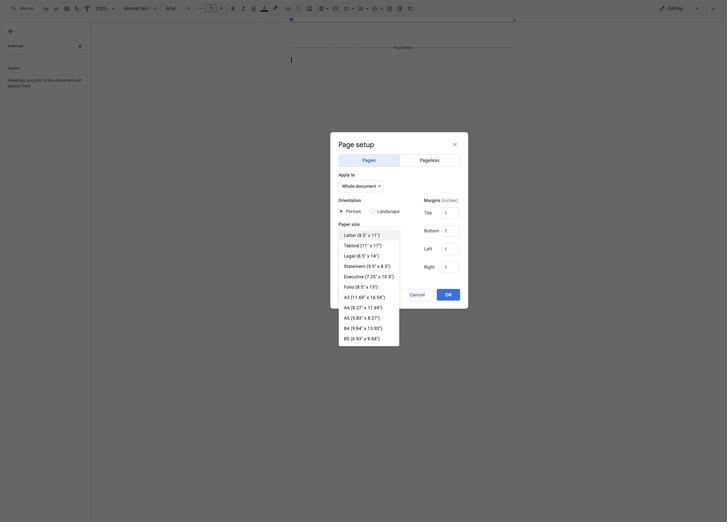 Task type: vqa. For each thing, say whether or not it's contained in the screenshot.
Executive at the bottom
yes



Task type: locate. For each thing, give the bounding box(es) containing it.
1 page from the top
[[338, 140, 354, 149]]

b5 (6.93" x 9.84")
[[344, 336, 380, 342]]

main toolbar
[[40, 0, 415, 286]]

left
[[424, 247, 432, 252]]

paper
[[338, 222, 350, 227]]

13.90")
[[368, 326, 382, 331]]

Menus field
[[8, 4, 40, 13]]

letter
[[344, 233, 356, 238], [342, 234, 354, 239]]

as
[[355, 292, 360, 298]]

executive (7.25" x 10.5")
[[344, 274, 394, 280]]

a5
[[344, 316, 350, 321]]

whole
[[342, 184, 355, 189]]

portrait
[[346, 209, 361, 214]]

whole document
[[342, 184, 376, 189]]

x
[[368, 233, 370, 238], [365, 234, 368, 239], [370, 243, 372, 248], [367, 254, 370, 259], [377, 264, 380, 269], [378, 274, 381, 280], [366, 285, 368, 290], [367, 295, 369, 300], [364, 305, 366, 311], [364, 316, 366, 321], [364, 326, 366, 331], [364, 336, 366, 342]]

2 page from the top
[[338, 248, 349, 253]]

group
[[424, 198, 460, 281]]

letter, 8.5 inches by 11 inches option
[[342, 233, 377, 239]]

Landscape radio
[[368, 207, 402, 217]]

letter (8.5" x 11")
[[344, 233, 380, 238], [342, 234, 377, 239]]

bottom
[[424, 228, 439, 234]]

(5.5"
[[367, 264, 376, 269]]

page inside tab panel
[[338, 248, 349, 253]]

0 vertical spatial page
[[338, 140, 354, 149]]

page for page setup
[[338, 140, 354, 149]]

top
[[424, 210, 432, 215]]

page left setup
[[338, 140, 354, 149]]

a5 (5.83" x 8.27")
[[344, 316, 380, 321]]

set
[[347, 292, 354, 298]]

page inside heading
[[338, 140, 354, 149]]

apply to list box
[[339, 180, 384, 193]]

(11.69"
[[351, 295, 366, 300]]

apply to whole document option
[[342, 183, 377, 190]]

cancel
[[410, 292, 425, 298]]

page for page color
[[338, 248, 349, 253]]

b4 (9.84" x 13.90")
[[344, 326, 382, 331]]

11")
[[372, 233, 380, 238], [369, 234, 377, 239]]

letter inside menu
[[344, 233, 356, 238]]

letter (8.5" x 11") inside menu
[[344, 233, 380, 238]]

13")
[[370, 285, 378, 290]]

16.54")
[[370, 295, 385, 300]]

apply to
[[338, 172, 355, 177]]

group inside pages tab panel
[[424, 198, 460, 281]]

letter inside option
[[342, 234, 354, 239]]

paper size
[[338, 222, 360, 227]]

tab list containing pages
[[338, 155, 460, 172]]

page setup application
[[0, 0, 727, 523]]

1 vertical spatial page
[[338, 248, 349, 253]]

size
[[351, 222, 360, 227]]

Right text field
[[442, 262, 459, 273]]

statement
[[344, 264, 365, 269]]

right
[[424, 265, 435, 270]]

x inside letter, 8.5 inches by 11 inches option
[[365, 234, 368, 239]]

menu
[[339, 228, 399, 347]]

tab list
[[338, 155, 460, 172]]

folio
[[344, 285, 354, 290]]

page up 'legal'
[[338, 248, 349, 253]]

page setup
[[338, 140, 374, 149]]

menu containing letter (8.5" x 11")
[[339, 228, 399, 347]]

tab list inside page setup dialog
[[338, 155, 460, 172]]

11") inside menu
[[372, 233, 380, 238]]

(5.83"
[[351, 316, 363, 321]]

(8.27"
[[351, 305, 363, 311]]

ok button
[[437, 289, 460, 301]]

(8.5"
[[357, 233, 367, 238], [355, 234, 364, 239], [356, 254, 366, 259], [355, 285, 365, 290]]

orientation option group
[[337, 198, 402, 222]]

(6.93"
[[351, 336, 363, 342]]

group containing margins
[[424, 198, 460, 281]]

page setup dialog
[[330, 132, 468, 309]]

page
[[338, 140, 354, 149], [338, 248, 349, 253]]

Left text field
[[442, 244, 459, 255]]



Task type: describe. For each thing, give the bounding box(es) containing it.
setup
[[356, 140, 374, 149]]

legal
[[344, 254, 355, 259]]

11.69")
[[368, 305, 383, 311]]

to
[[351, 172, 355, 177]]

pages
[[362, 157, 376, 163]]

14")
[[371, 254, 379, 259]]

legal (8.5" x 14")
[[344, 254, 379, 259]]

a3
[[344, 295, 350, 300]]

a4 (8.27" x 11.69")
[[344, 305, 383, 311]]

(11"
[[360, 243, 369, 248]]

11") inside letter, 8.5 inches by 11 inches option
[[369, 234, 377, 239]]

set as default button
[[338, 289, 385, 301]]

Bottom text field
[[442, 225, 459, 237]]

margins (inches)
[[424, 198, 458, 203]]

(7.25"
[[365, 274, 377, 280]]

8.27")
[[368, 316, 380, 321]]

a3 (11.69" x 16.54")
[[344, 295, 385, 300]]

Top text field
[[442, 207, 459, 219]]

default
[[361, 292, 377, 298]]

document
[[356, 184, 376, 189]]

executive
[[344, 274, 364, 280]]

margins
[[424, 198, 440, 203]]

17")
[[373, 243, 382, 248]]

tabloid (11" x 17")
[[344, 243, 382, 248]]

set as default
[[347, 292, 377, 298]]

10.5")
[[382, 274, 394, 280]]

b4
[[344, 326, 349, 331]]

menu inside page setup application
[[339, 228, 399, 347]]

ok
[[445, 292, 452, 298]]

cancel button
[[402, 289, 433, 301]]

folio (8.5" x 13")
[[344, 285, 378, 290]]

(9.84"
[[351, 326, 363, 331]]

pages tab panel
[[337, 172, 460, 281]]

statement (5.5" x 8.5")
[[344, 264, 390, 269]]

Portrait radio
[[337, 207, 363, 217]]

apply
[[338, 172, 350, 177]]

page setup heading
[[338, 140, 403, 149]]

color
[[350, 248, 360, 253]]

a4
[[344, 305, 350, 311]]

letter (8.5" x 11") inside letter, 8.5 inches by 11 inches option
[[342, 234, 377, 239]]

landscape
[[377, 209, 399, 214]]

(inches)
[[441, 198, 458, 203]]

9.84")
[[368, 336, 380, 342]]

(8.5" inside letter, 8.5 inches by 11 inches option
[[355, 234, 364, 239]]

b5
[[344, 336, 349, 342]]

page color
[[338, 248, 360, 253]]

8.5")
[[381, 264, 390, 269]]

pageless
[[420, 157, 439, 163]]

tabloid
[[344, 243, 359, 248]]

orientation
[[338, 198, 361, 203]]



